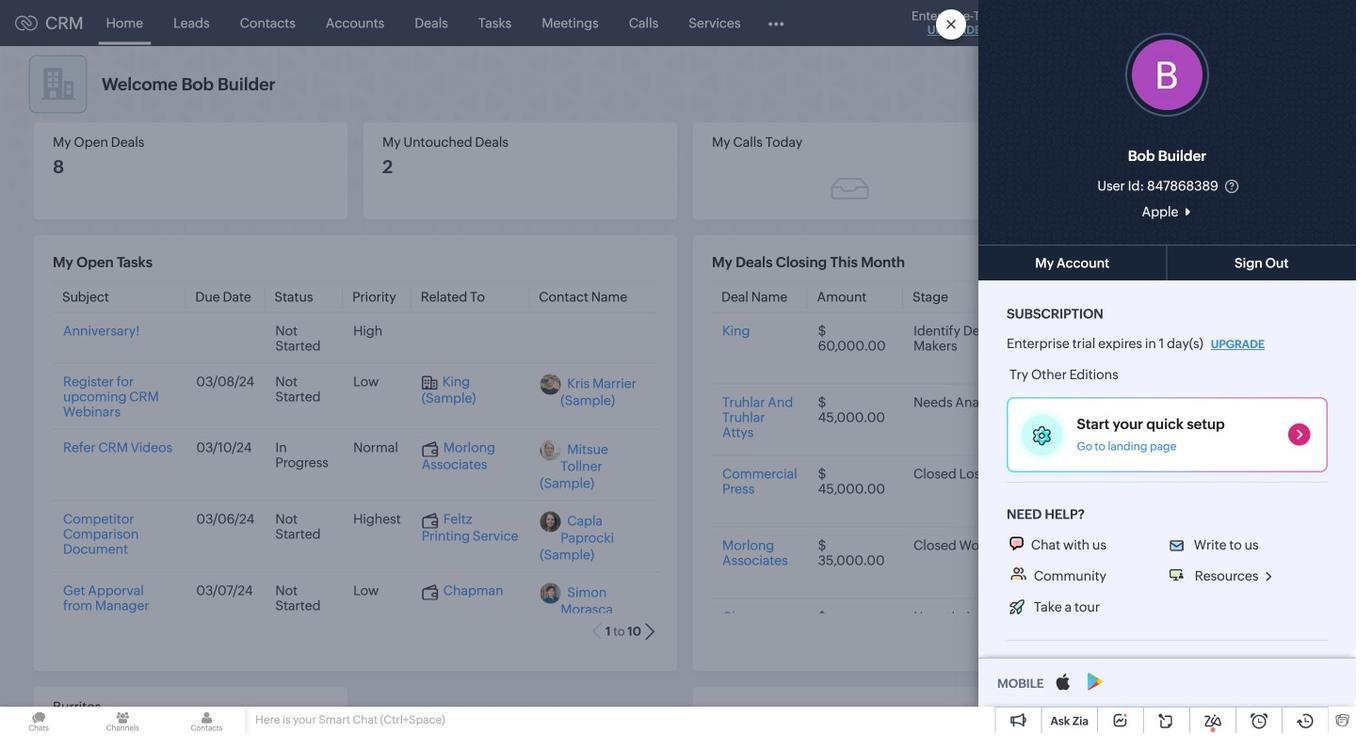 Task type: vqa. For each thing, say whether or not it's contained in the screenshot.
Negot $ 70,0 on the right
no



Task type: describe. For each thing, give the bounding box(es) containing it.
signals element
[[1110, 0, 1145, 46]]

logo image
[[15, 16, 38, 31]]

contacts image
[[168, 707, 245, 734]]

channels image
[[84, 707, 161, 734]]

chats image
[[0, 707, 77, 734]]



Task type: locate. For each thing, give the bounding box(es) containing it.
search image
[[1082, 15, 1098, 31]]

calendar image
[[1157, 16, 1173, 31]]

signals image
[[1121, 15, 1134, 31]]

profile pic image
[[1126, 33, 1209, 117]]

search element
[[1071, 0, 1110, 46]]

chat with us element
[[1010, 537, 1029, 552]]

None field
[[1056, 203, 1279, 221]]

chat with us image
[[1010, 537, 1024, 552]]



